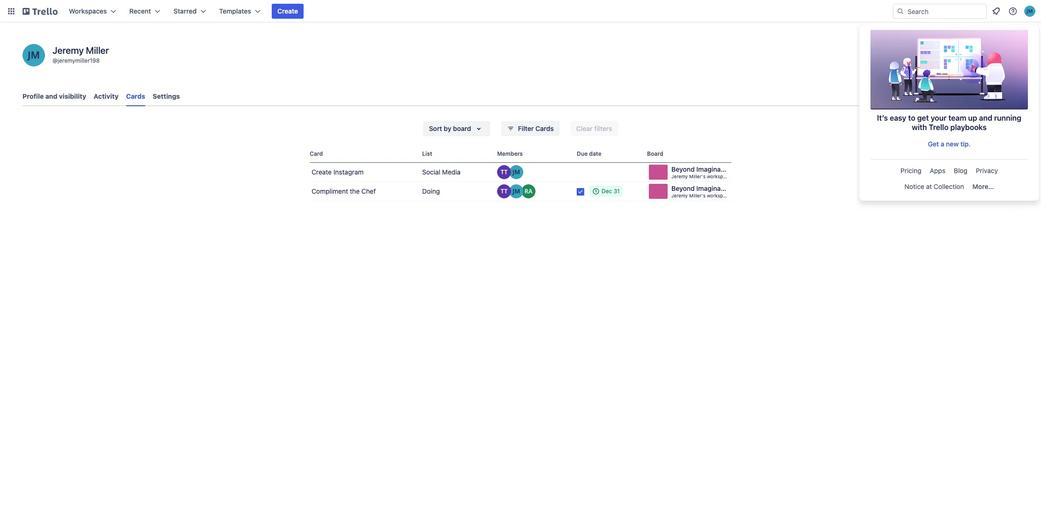 Task type: locate. For each thing, give the bounding box(es) containing it.
notice
[[905, 183, 925, 191]]

1 horizontal spatial create
[[312, 168, 332, 176]]

apps
[[930, 167, 946, 175]]

beyond imagination jeremy miller's workspace
[[672, 165, 733, 180], [672, 185, 733, 199]]

search image
[[897, 7, 905, 15]]

dec
[[602, 188, 612, 195]]

cards
[[126, 92, 145, 100], [536, 125, 554, 133]]

privacy
[[976, 167, 998, 175]]

instagram
[[334, 168, 364, 176]]

get
[[918, 114, 929, 122]]

1 vertical spatial beyond
[[672, 185, 695, 193]]

1 vertical spatial jeremy miller (jeremymiller198) image
[[509, 165, 524, 180]]

create for create instagram
[[312, 168, 332, 176]]

profile and visibility
[[22, 92, 86, 100]]

1 vertical spatial miller's
[[689, 193, 706, 199]]

0 notifications image
[[991, 6, 1002, 17]]

back to home image
[[22, 4, 58, 19]]

jeremy miller (jeremymiller198) image
[[1025, 6, 1036, 17], [509, 185, 524, 199]]

cards right the activity
[[126, 92, 145, 100]]

due date
[[577, 150, 602, 157]]

templates button
[[214, 4, 266, 19]]

to
[[909, 114, 916, 122]]

pricing link
[[897, 164, 926, 179]]

playbooks
[[951, 123, 987, 132]]

0 vertical spatial jeremy miller (jeremymiller198) image
[[22, 44, 45, 67]]

create inside button
[[277, 7, 298, 15]]

2 vertical spatial jeremy
[[672, 193, 688, 199]]

0 vertical spatial create
[[277, 7, 298, 15]]

switch to… image
[[7, 7, 16, 16]]

create for create
[[277, 7, 298, 15]]

1 vertical spatial cards
[[536, 125, 554, 133]]

trello
[[929, 123, 949, 132]]

jeremy miller (jeremymiller198) image
[[22, 44, 45, 67], [509, 165, 524, 180]]

members
[[497, 150, 523, 157]]

workspace
[[707, 174, 731, 180], [707, 193, 731, 199]]

0 horizontal spatial cards
[[126, 92, 145, 100]]

notice at collection link
[[901, 180, 968, 195]]

and right profile
[[45, 92, 57, 100]]

date
[[589, 150, 602, 157]]

0 vertical spatial beyond imagination jeremy miller's workspace
[[672, 165, 733, 180]]

social media
[[422, 168, 461, 176]]

clear filters button
[[571, 121, 618, 136]]

doing
[[422, 187, 440, 195]]

at
[[926, 183, 932, 191]]

0 vertical spatial jeremy miller (jeremymiller198) image
[[1025, 6, 1036, 17]]

1 vertical spatial create
[[312, 168, 332, 176]]

primary element
[[0, 0, 1041, 22]]

0 vertical spatial workspace
[[707, 174, 731, 180]]

2 workspace from the top
[[707, 193, 731, 199]]

0 horizontal spatial and
[[45, 92, 57, 100]]

collection
[[934, 183, 964, 191]]

0 horizontal spatial jeremy miller (jeremymiller198) image
[[22, 44, 45, 67]]

due
[[577, 150, 588, 157]]

workspaces
[[69, 7, 107, 15]]

get a new tip.
[[928, 140, 971, 148]]

imagination
[[697, 165, 733, 173], [697, 185, 733, 193]]

chef
[[362, 187, 376, 195]]

1 beyond imagination jeremy miller's workspace from the top
[[672, 165, 733, 180]]

jeremy miller (jeremymiller198) image left "@"
[[22, 44, 45, 67]]

jeremy miller (jeremymiller198) image down terry turtle (terryturtle) image
[[509, 185, 524, 199]]

1 imagination from the top
[[697, 165, 733, 173]]

settings
[[153, 92, 180, 100]]

and right up at the right top of page
[[979, 114, 993, 122]]

1 horizontal spatial and
[[979, 114, 993, 122]]

ruby anderson (rubyanderson7) image
[[522, 185, 536, 199]]

jeremy inside jeremy miller @ jeremymiller198
[[52, 45, 84, 56]]

jeremy
[[52, 45, 84, 56], [672, 174, 688, 180], [672, 193, 688, 199]]

1 vertical spatial imagination
[[697, 185, 733, 193]]

jeremy miller (jeremymiller198) image right the open information menu image
[[1025, 6, 1036, 17]]

templates
[[219, 7, 251, 15]]

1 horizontal spatial jeremy miller (jeremymiller198) image
[[1025, 6, 1036, 17]]

0 vertical spatial jeremy
[[52, 45, 84, 56]]

profile
[[22, 92, 44, 100]]

create button
[[272, 4, 304, 19]]

1 miller's from the top
[[689, 174, 706, 180]]

create
[[277, 7, 298, 15], [312, 168, 332, 176]]

1 horizontal spatial jeremy miller (jeremymiller198) image
[[509, 165, 524, 180]]

1 horizontal spatial cards
[[536, 125, 554, 133]]

easy
[[890, 114, 907, 122]]

@
[[52, 57, 58, 64]]

cards right filter
[[536, 125, 554, 133]]

1 vertical spatial jeremy miller (jeremymiller198) image
[[509, 185, 524, 199]]

0 vertical spatial imagination
[[697, 165, 733, 173]]

0 vertical spatial miller's
[[689, 174, 706, 180]]

board
[[453, 125, 471, 133]]

1 vertical spatial beyond imagination jeremy miller's workspace
[[672, 185, 733, 199]]

beyond
[[672, 165, 695, 173], [672, 185, 695, 193]]

0 vertical spatial beyond
[[672, 165, 695, 173]]

1 vertical spatial workspace
[[707, 193, 731, 199]]

visibility
[[59, 92, 86, 100]]

miller
[[86, 45, 109, 56]]

recent button
[[124, 4, 166, 19]]

jeremy miller (jeremymiller198) image down members
[[509, 165, 524, 180]]

and
[[45, 92, 57, 100], [979, 114, 993, 122]]

get a new tip. button
[[871, 137, 1028, 152]]

it's easy to get your team up and running with trello playbooks link
[[871, 30, 1028, 136]]

1 vertical spatial jeremy
[[672, 174, 688, 180]]

settings link
[[153, 88, 180, 105]]

blog link
[[950, 164, 972, 179]]

media
[[442, 168, 461, 176]]

by
[[444, 125, 451, 133]]

compliment
[[312, 187, 348, 195]]

sort by board button
[[423, 121, 490, 136]]

31
[[614, 188, 620, 195]]

1 vertical spatial and
[[979, 114, 993, 122]]

tip.
[[961, 140, 971, 148]]

miller's
[[689, 174, 706, 180], [689, 193, 706, 199]]

it's
[[877, 114, 888, 122]]

0 horizontal spatial create
[[277, 7, 298, 15]]



Task type: describe. For each thing, give the bounding box(es) containing it.
team
[[949, 114, 967, 122]]

0 vertical spatial and
[[45, 92, 57, 100]]

starred button
[[168, 4, 212, 19]]

social
[[422, 168, 441, 176]]

dec 31
[[602, 188, 620, 195]]

clear
[[576, 125, 593, 133]]

running
[[995, 114, 1022, 122]]

jeremymiller198
[[58, 57, 100, 64]]

terry turtle (terryturtle) image
[[497, 185, 511, 199]]

up
[[969, 114, 978, 122]]

compliment the chef
[[312, 187, 376, 195]]

card
[[310, 150, 323, 157]]

filter cards
[[518, 125, 554, 133]]

0 vertical spatial cards
[[126, 92, 145, 100]]

jeremy miller @ jeremymiller198
[[52, 45, 109, 64]]

open information menu image
[[1009, 7, 1018, 16]]

2 beyond imagination jeremy miller's workspace from the top
[[672, 185, 733, 199]]

0 horizontal spatial jeremy miller (jeremymiller198) image
[[509, 185, 524, 199]]

clear filters
[[576, 125, 612, 133]]

cards inside filter cards button
[[536, 125, 554, 133]]

filters
[[595, 125, 612, 133]]

recent
[[129, 7, 151, 15]]

1 workspace from the top
[[707, 174, 731, 180]]

workspaces button
[[63, 4, 122, 19]]

sort by board
[[429, 125, 471, 133]]

terry turtle (terryturtle) image
[[497, 165, 511, 180]]

list
[[422, 150, 432, 157]]

apps link
[[926, 164, 950, 179]]

profile and visibility link
[[22, 88, 86, 105]]

new
[[946, 140, 959, 148]]

Search field
[[905, 4, 987, 18]]

the
[[350, 187, 360, 195]]

activity link
[[94, 88, 119, 105]]

filter
[[518, 125, 534, 133]]

with
[[912, 123, 927, 132]]

blog
[[954, 167, 968, 175]]

activity
[[94, 92, 119, 100]]

starred
[[174, 7, 197, 15]]

2 miller's from the top
[[689, 193, 706, 199]]

create instagram link
[[310, 163, 419, 182]]

compliment the chef link
[[310, 182, 419, 201]]

1 beyond from the top
[[672, 165, 695, 173]]

board
[[647, 150, 664, 157]]

2 imagination from the top
[[697, 185, 733, 193]]

create instagram
[[312, 168, 364, 176]]

more… button
[[969, 180, 998, 195]]

a
[[941, 140, 945, 148]]

your
[[931, 114, 947, 122]]

and inside it's easy to get your team up and running with trello playbooks
[[979, 114, 993, 122]]

notice at collection
[[905, 183, 964, 191]]

more…
[[973, 183, 994, 191]]

filter cards button
[[501, 121, 560, 136]]

2 beyond from the top
[[672, 185, 695, 193]]

cards link
[[126, 88, 145, 106]]

get
[[928, 140, 939, 148]]

sort
[[429, 125, 442, 133]]

pricing
[[901, 167, 922, 175]]

it's easy to get your team up and running with trello playbooks
[[877, 114, 1022, 132]]

privacy link
[[972, 164, 1002, 179]]



Task type: vqa. For each thing, say whether or not it's contained in the screenshot.
By
yes



